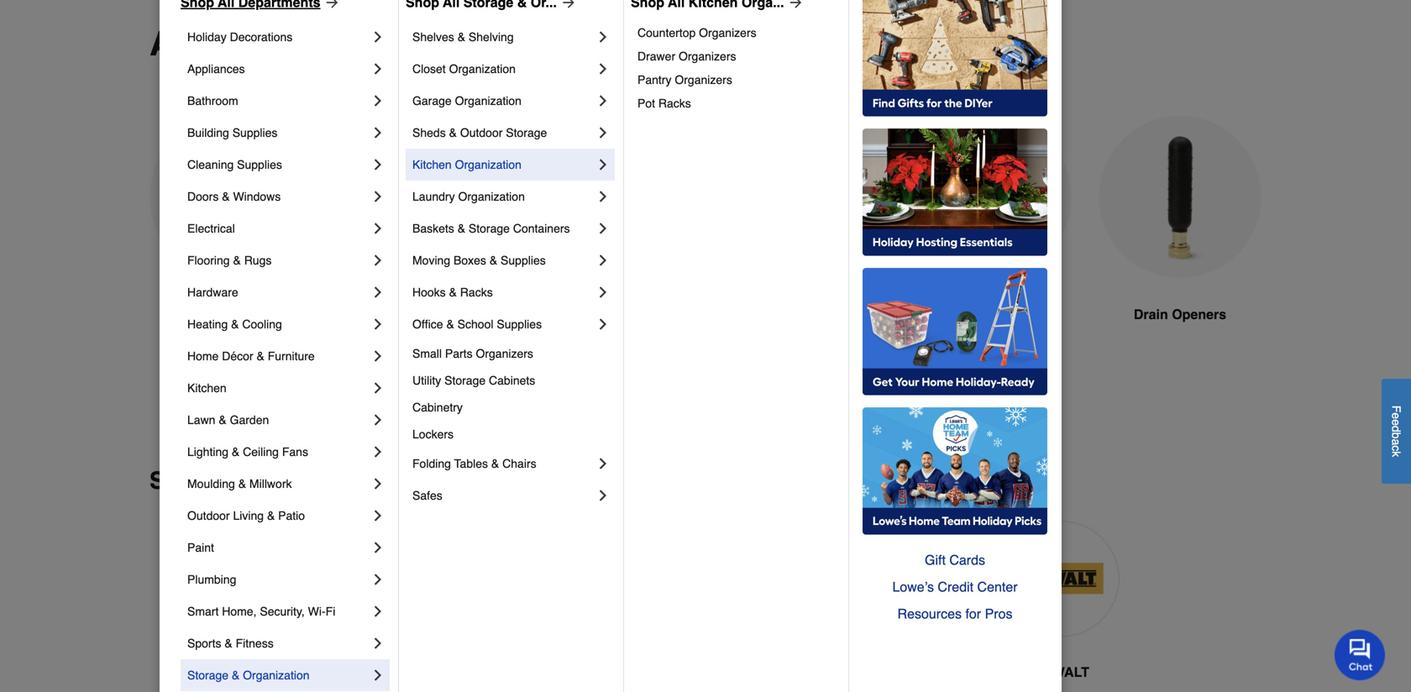 Task type: locate. For each thing, give the bounding box(es) containing it.
organization inside 'link'
[[458, 190, 525, 203]]

kitchen up the 'laundry'
[[412, 158, 452, 171]]

supplies inside cleaning supplies link
[[237, 158, 282, 171]]

chevron right image for sports & fitness
[[370, 635, 386, 652]]

lockers link
[[412, 421, 612, 448]]

drain cleaners & chemicals
[[557, 307, 665, 342]]

chevron right image for laundry organization
[[595, 188, 612, 205]]

pot
[[638, 97, 655, 110]]

supplies down containers
[[501, 254, 546, 267]]

a black rubber plunger. image
[[719, 116, 882, 279]]

a cobra rubber bladder with brass fitting. image
[[1099, 116, 1262, 279]]

home
[[187, 349, 219, 363]]

pantry
[[638, 73, 672, 87]]

outdoor
[[460, 126, 503, 139], [187, 509, 230, 523]]

building supplies link
[[187, 117, 370, 149]]

office
[[412, 318, 443, 331]]

1 horizontal spatial augers
[[426, 307, 473, 322]]

organization down shelving
[[449, 62, 516, 76]]

dewalt
[[1034, 664, 1089, 680]]

utility storage cabinets link
[[412, 367, 612, 394]]

openers
[[566, 24, 702, 63], [1172, 307, 1227, 322]]

machine augers
[[369, 307, 473, 322]]

storage inside 'baskets & storage containers' link
[[469, 222, 510, 235]]

shelves & shelving
[[412, 30, 514, 44]]

0 vertical spatial kitchen
[[412, 158, 452, 171]]

organizers down the countertop organizers
[[679, 50, 736, 63]]

cleaning supplies
[[187, 158, 282, 171]]

2 augers from the left
[[426, 307, 473, 322]]

chevron right image for closet organization
[[595, 60, 612, 77]]

outdoor down 'moulding' in the left bottom of the page
[[187, 509, 230, 523]]

lowe's credit center link
[[863, 574, 1048, 601]]

1 vertical spatial kitchen
[[187, 381, 227, 395]]

shelving
[[469, 30, 514, 44]]

credit
[[938, 579, 974, 595]]

heating & cooling
[[187, 318, 282, 331]]

office & school supplies link
[[412, 308, 595, 340]]

storage down sports
[[187, 669, 229, 682]]

holiday decorations link
[[187, 21, 370, 53]]

chevron right image for bathroom
[[370, 92, 386, 109]]

décor
[[222, 349, 253, 363]]

cooling
[[242, 318, 282, 331]]

organization up sheds & outdoor storage
[[455, 94, 522, 108]]

pros
[[985, 606, 1013, 622]]

zep link
[[292, 521, 407, 692]]

arrow right image up plungers
[[321, 0, 341, 11]]

office & school supplies
[[412, 318, 542, 331]]

drain openers link
[[1099, 116, 1262, 365]]

0 vertical spatial racks
[[659, 97, 691, 110]]

racks down pantry organizers
[[659, 97, 691, 110]]

storage & organization link
[[187, 659, 370, 691]]

closet organization
[[412, 62, 516, 76]]

countertop
[[638, 26, 696, 39]]

storage
[[506, 126, 547, 139], [469, 222, 510, 235], [444, 374, 486, 387], [187, 669, 229, 682]]

chevron right image for shelves & shelving
[[595, 29, 612, 45]]

&
[[437, 24, 461, 63], [458, 30, 465, 44], [449, 126, 457, 139], [222, 190, 230, 203], [458, 222, 465, 235], [233, 254, 241, 267], [490, 254, 497, 267], [449, 286, 457, 299], [655, 307, 665, 322], [231, 318, 239, 331], [446, 318, 454, 331], [257, 349, 264, 363], [219, 413, 227, 427], [232, 445, 240, 459], [491, 457, 499, 470], [238, 477, 246, 491], [267, 509, 275, 523], [225, 637, 232, 650], [232, 669, 240, 682]]

0 horizontal spatial kitchen
[[187, 381, 227, 395]]

by
[[215, 467, 242, 494]]

chevron right image for hardware
[[370, 284, 386, 301]]

for
[[966, 606, 981, 622]]

2 arrow right image from the left
[[557, 0, 577, 11]]

organization for kitchen organization
[[455, 158, 522, 171]]

laundry
[[412, 190, 455, 203]]

ceiling
[[243, 445, 279, 459]]

drain for drain cleaners & chemicals
[[557, 307, 591, 322]]

supplies up cleaning supplies
[[232, 126, 278, 139]]

organization for garage organization
[[455, 94, 522, 108]]

1 arrow right image from the left
[[321, 0, 341, 11]]

0 horizontal spatial outdoor
[[187, 509, 230, 523]]

paint
[[187, 541, 214, 554]]

home décor & furniture link
[[187, 340, 370, 372]]

orange drain snakes. image
[[909, 116, 1072, 279]]

0 vertical spatial openers
[[566, 24, 702, 63]]

chevron right image for home décor & furniture
[[370, 348, 386, 365]]

utility storage cabinets
[[412, 374, 535, 387]]

parts
[[445, 347, 473, 360]]

supplies
[[232, 126, 278, 139], [237, 158, 282, 171], [501, 254, 546, 267], [497, 318, 542, 331]]

1 horizontal spatial kitchen
[[412, 158, 452, 171]]

chevron right image for electrical
[[370, 220, 386, 237]]

supplies up windows
[[237, 158, 282, 171]]

folding tables & chairs
[[412, 457, 536, 470]]

machine augers link
[[339, 116, 502, 365]]

hooks & racks
[[412, 286, 493, 299]]

baskets & storage containers
[[412, 222, 570, 235]]

1 vertical spatial racks
[[460, 286, 493, 299]]

holiday
[[187, 30, 227, 44]]

drawer
[[638, 50, 675, 63]]

cleaners
[[595, 307, 651, 322]]

supplies inside moving boxes & supplies "link"
[[501, 254, 546, 267]]

racks up office & school supplies
[[460, 286, 493, 299]]

gift
[[925, 552, 946, 568]]

1 horizontal spatial openers
[[1172, 307, 1227, 322]]

electrical link
[[187, 213, 370, 244]]

augers for machine augers
[[426, 307, 473, 322]]

living
[[233, 509, 264, 523]]

1 augers from the left
[[227, 307, 273, 322]]

chevron right image for hooks & racks
[[595, 284, 612, 301]]

kitchen for kitchen
[[187, 381, 227, 395]]

lawn
[[187, 413, 215, 427]]

folding
[[412, 457, 451, 470]]

arrow right image
[[321, 0, 341, 11], [557, 0, 577, 11]]

gift cards
[[925, 552, 985, 568]]

chevron right image for office & school supplies
[[595, 316, 612, 333]]

organization inside "link"
[[455, 158, 522, 171]]

e up b
[[1390, 419, 1403, 426]]

outdoor up kitchen organization
[[460, 126, 503, 139]]

1 horizontal spatial outdoor
[[460, 126, 503, 139]]

0 horizontal spatial arrow right image
[[321, 0, 341, 11]]

heating & cooling link
[[187, 308, 370, 340]]

kitchen inside "link"
[[412, 158, 452, 171]]

storage down parts
[[444, 374, 486, 387]]

arrow right image up shelves & shelving link
[[557, 0, 577, 11]]

home décor & furniture
[[187, 349, 315, 363]]

drain for drain snakes
[[948, 307, 982, 322]]

organization down sheds & outdoor storage
[[455, 158, 522, 171]]

organizers
[[699, 26, 757, 39], [679, 50, 736, 63], [675, 73, 732, 87], [476, 347, 533, 360]]

organization up baskets & storage containers
[[458, 190, 525, 203]]

1 vertical spatial outdoor
[[187, 509, 230, 523]]

cabinetry
[[412, 401, 463, 414]]

shop
[[150, 467, 208, 494]]

storage up kitchen organization "link"
[[506, 126, 547, 139]]

organizers for drawer organizers
[[679, 50, 736, 63]]

center
[[977, 579, 1018, 595]]

kitchen down home
[[187, 381, 227, 395]]

0 horizontal spatial augers
[[227, 307, 273, 322]]

home,
[[222, 605, 257, 618]]

1 vertical spatial openers
[[1172, 307, 1227, 322]]

organizers up drawer organizers link
[[699, 26, 757, 39]]

chevron right image for building supplies
[[370, 124, 386, 141]]

decorations
[[230, 30, 293, 44]]

lowe's
[[892, 579, 934, 595]]

storage inside utility storage cabinets link
[[444, 374, 486, 387]]

& inside "link"
[[490, 254, 497, 267]]

b
[[1390, 432, 1403, 439]]

supplies up small parts organizers link
[[497, 318, 542, 331]]

chevron right image for folding tables & chairs
[[595, 455, 612, 472]]

dewalt link
[[1004, 521, 1119, 692]]

chevron right image
[[370, 60, 386, 77], [595, 92, 612, 109], [595, 188, 612, 205], [595, 284, 612, 301], [370, 316, 386, 333], [370, 380, 386, 396], [370, 412, 386, 428], [595, 455, 612, 472], [370, 475, 386, 492], [370, 539, 386, 556], [370, 603, 386, 620], [370, 635, 386, 652], [370, 667, 386, 684]]

chevron right image
[[370, 29, 386, 45], [595, 29, 612, 45], [595, 60, 612, 77], [370, 92, 386, 109], [370, 124, 386, 141], [595, 124, 612, 141], [370, 156, 386, 173], [595, 156, 612, 173], [370, 188, 386, 205], [370, 220, 386, 237], [595, 220, 612, 237], [370, 252, 386, 269], [595, 252, 612, 269], [370, 284, 386, 301], [595, 316, 612, 333], [370, 348, 386, 365], [370, 444, 386, 460], [595, 487, 612, 504], [370, 507, 386, 524], [370, 571, 386, 588]]

dewalt logo. image
[[1004, 521, 1119, 637]]

e
[[1390, 413, 1403, 419], [1390, 419, 1403, 426]]

e up d
[[1390, 413, 1403, 419]]

resources for pros link
[[863, 601, 1048, 628]]

folding tables & chairs link
[[412, 448, 595, 480]]

moulding & millwork link
[[187, 468, 370, 500]]

brand
[[249, 467, 317, 494]]

storage up the moving boxes & supplies
[[469, 222, 510, 235]]

1 e from the top
[[1390, 413, 1403, 419]]

organizers down drawer organizers
[[675, 73, 732, 87]]

0 horizontal spatial openers
[[566, 24, 702, 63]]

doors & windows link
[[187, 181, 370, 213]]

kitchen for kitchen organization
[[412, 158, 452, 171]]

organizers for pantry organizers
[[675, 73, 732, 87]]

school
[[458, 318, 494, 331]]

chevron right image for doors & windows
[[370, 188, 386, 205]]

1 horizontal spatial arrow right image
[[557, 0, 577, 11]]

chevron right image for baskets & storage containers
[[595, 220, 612, 237]]

drain inside drain cleaners & chemicals
[[557, 307, 591, 322]]

drawer organizers link
[[638, 45, 837, 68]]

lawn & garden link
[[187, 404, 370, 436]]

kitchen link
[[187, 372, 370, 404]]



Task type: describe. For each thing, give the bounding box(es) containing it.
kitchen organization link
[[412, 149, 595, 181]]

cabinets
[[489, 374, 535, 387]]

laundry organization link
[[412, 181, 595, 213]]

small parts organizers
[[412, 347, 533, 360]]

augers,
[[150, 24, 275, 63]]

outdoor living & patio link
[[187, 500, 370, 532]]

chevron right image for garage organization
[[595, 92, 612, 109]]

closet organization link
[[412, 53, 595, 85]]

korky logo. image
[[861, 521, 977, 637]]

& inside drain cleaners & chemicals
[[655, 307, 665, 322]]

moving boxes & supplies
[[412, 254, 546, 267]]

chevron right image for heating & cooling
[[370, 316, 386, 333]]

chevron right image for smart home, security, wi-fi
[[370, 603, 386, 620]]

containers
[[513, 222, 570, 235]]

2 e from the top
[[1390, 419, 1403, 426]]

drain cleaners & chemicals link
[[529, 116, 692, 385]]

fitness
[[236, 637, 274, 650]]

cobra logo. image
[[577, 521, 692, 637]]

chevron right image for flooring & rugs
[[370, 252, 386, 269]]

patio
[[278, 509, 305, 523]]

fans
[[282, 445, 308, 459]]

supplies inside office & school supplies link
[[497, 318, 542, 331]]

cabinetry link
[[412, 394, 612, 421]]

a kobalt music wire drain hand auger. image
[[150, 116, 312, 279]]

cleaning
[[187, 158, 234, 171]]

supplies inside building supplies link
[[232, 126, 278, 139]]

safes
[[412, 489, 443, 502]]

zep logo. image
[[292, 521, 407, 637]]

doors & windows
[[187, 190, 281, 203]]

1 horizontal spatial racks
[[659, 97, 691, 110]]

organizers for countertop organizers
[[699, 26, 757, 39]]

safes link
[[412, 480, 595, 512]]

f
[[1390, 405, 1403, 413]]

augers, plungers & drain openers
[[150, 24, 702, 63]]

chevron right image for lighting & ceiling fans
[[370, 444, 386, 460]]

organization down 'sports & fitness' link
[[243, 669, 310, 682]]

drain snakes
[[948, 307, 1033, 322]]

chevron right image for appliances
[[370, 60, 386, 77]]

fi
[[326, 605, 335, 618]]

lockers
[[412, 428, 454, 441]]

pantry organizers link
[[638, 68, 837, 92]]

closet
[[412, 62, 446, 76]]

0 horizontal spatial racks
[[460, 286, 493, 299]]

a brass craft music wire machine auger. image
[[339, 116, 502, 279]]

doors
[[187, 190, 219, 203]]

millwork
[[249, 477, 292, 491]]

find gifts for the diyer. image
[[863, 0, 1048, 117]]

cobra
[[615, 664, 654, 680]]

f e e d b a c k button
[[1382, 379, 1411, 484]]

augers for hand augers
[[227, 307, 273, 322]]

lighting & ceiling fans link
[[187, 436, 370, 468]]

shop by brand
[[150, 467, 317, 494]]

hand
[[189, 307, 223, 322]]

plumbing
[[187, 573, 236, 586]]

flooring
[[187, 254, 230, 267]]

0 vertical spatial outdoor
[[460, 126, 503, 139]]

storage inside storage & organization link
[[187, 669, 229, 682]]

countertop organizers
[[638, 26, 757, 39]]

chat invite button image
[[1335, 629, 1386, 681]]

organization for closet organization
[[449, 62, 516, 76]]

appliances link
[[187, 53, 370, 85]]

building supplies
[[187, 126, 278, 139]]

windows
[[233, 190, 281, 203]]

outdoor living & patio
[[187, 509, 305, 523]]

arrow right image
[[784, 0, 804, 11]]

building
[[187, 126, 229, 139]]

resources for pros
[[898, 606, 1013, 622]]

chevron right image for kitchen
[[370, 380, 386, 396]]

chevron right image for kitchen organization
[[595, 156, 612, 173]]

chevron right image for moulding & millwork
[[370, 475, 386, 492]]

storage & organization
[[187, 669, 310, 682]]

chevron right image for cleaning supplies
[[370, 156, 386, 173]]

lighting & ceiling fans
[[187, 445, 308, 459]]

drain for drain openers
[[1134, 307, 1168, 322]]

get your home holiday-ready. image
[[863, 268, 1048, 396]]

chevron right image for storage & organization
[[370, 667, 386, 684]]

storage inside sheds & outdoor storage link
[[506, 126, 547, 139]]

lowe's credit center
[[892, 579, 1018, 595]]

chevron right image for plumbing
[[370, 571, 386, 588]]

sheds
[[412, 126, 446, 139]]

chevron right image for moving boxes & supplies
[[595, 252, 612, 269]]

kitchen organization
[[412, 158, 522, 171]]

pot racks
[[638, 97, 691, 110]]

tables
[[454, 457, 488, 470]]

shelves
[[412, 30, 454, 44]]

moulding
[[187, 477, 235, 491]]

pot racks link
[[638, 92, 837, 115]]

paint link
[[187, 532, 370, 564]]

hardware link
[[187, 276, 370, 308]]

holiday hosting essentials. image
[[863, 129, 1048, 256]]

snakes
[[986, 307, 1033, 322]]

security,
[[260, 605, 305, 618]]

countertop organizers link
[[638, 21, 837, 45]]

breadcrumb element
[[150, 0, 484, 25]]

lowe's home team holiday picks. image
[[863, 407, 1048, 535]]

hooks & racks link
[[412, 276, 595, 308]]

appliances
[[187, 62, 245, 76]]

sheds & outdoor storage link
[[412, 117, 595, 149]]

electrical
[[187, 222, 235, 235]]

sports & fitness
[[187, 637, 274, 650]]

moving boxes & supplies link
[[412, 244, 595, 276]]

chevron right image for outdoor living & patio
[[370, 507, 386, 524]]

garage organization link
[[412, 85, 595, 117]]

moulding & millwork
[[187, 477, 292, 491]]

cobra link
[[577, 521, 692, 692]]

openers inside drain openers link
[[1172, 307, 1227, 322]]

d
[[1390, 426, 1403, 432]]

a yellow jug of drano commercial line drain cleaner. image
[[529, 116, 692, 279]]

hand augers link
[[150, 116, 312, 365]]

organization for laundry organization
[[458, 190, 525, 203]]

baskets & storage containers link
[[412, 213, 595, 244]]

chevron right image for safes
[[595, 487, 612, 504]]

holiday decorations
[[187, 30, 293, 44]]

lawn & garden
[[187, 413, 269, 427]]

bathroom
[[187, 94, 238, 108]]

chevron right image for paint
[[370, 539, 386, 556]]

moving
[[412, 254, 450, 267]]

smart
[[187, 605, 219, 618]]

chevron right image for sheds & outdoor storage
[[595, 124, 612, 141]]

organizers up utility storage cabinets link in the bottom of the page
[[476, 347, 533, 360]]

furniture
[[268, 349, 315, 363]]

chevron right image for holiday decorations
[[370, 29, 386, 45]]

resources
[[898, 606, 962, 622]]

small parts organizers link
[[412, 340, 612, 367]]

gift cards link
[[863, 547, 1048, 574]]

hand augers
[[189, 307, 273, 322]]

& inside 'link'
[[222, 190, 230, 203]]

chevron right image for lawn & garden
[[370, 412, 386, 428]]



Task type: vqa. For each thing, say whether or not it's contained in the screenshot.
'Moving Boxes & Supplies' link on the left top of the page
yes



